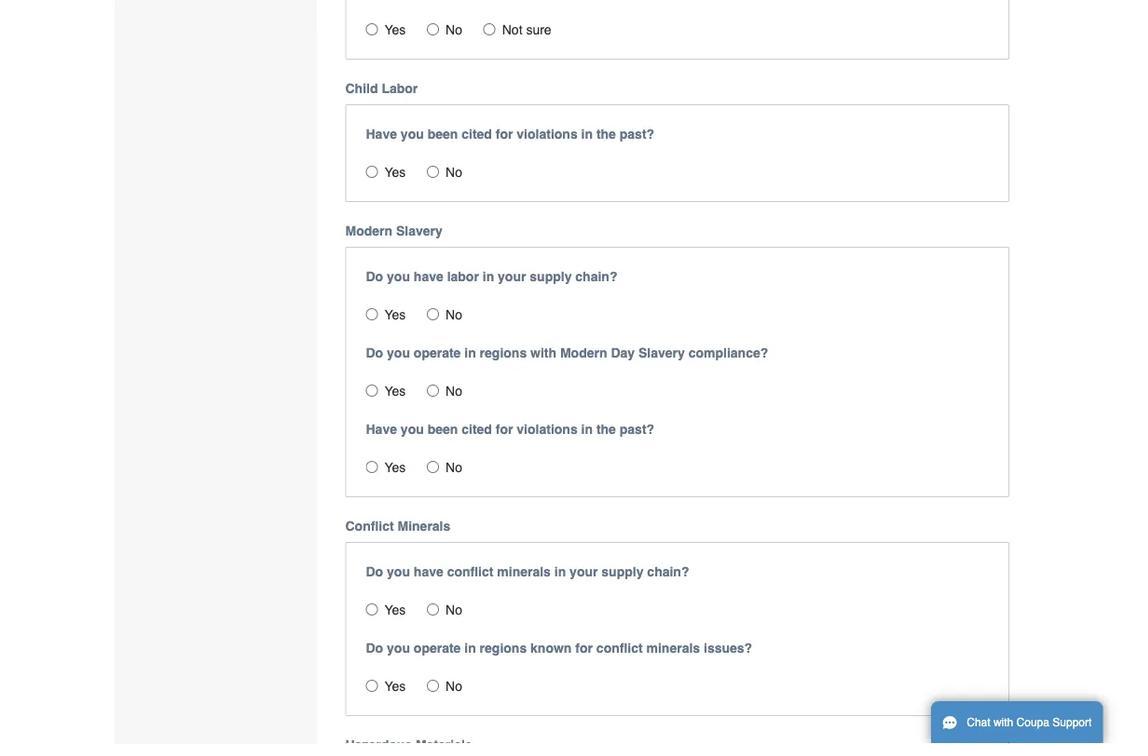 Task type: locate. For each thing, give the bounding box(es) containing it.
1 vertical spatial been
[[428, 422, 458, 437]]

minerals
[[497, 565, 551, 580], [647, 641, 700, 656]]

conflict down minerals
[[447, 565, 494, 580]]

for
[[496, 127, 513, 142], [496, 422, 513, 437], [576, 641, 593, 656]]

support
[[1053, 717, 1092, 730]]

regions
[[480, 346, 527, 361], [480, 641, 527, 656]]

2 have from the top
[[414, 565, 444, 580]]

1 vertical spatial violations
[[517, 422, 578, 437]]

1 vertical spatial minerals
[[647, 641, 700, 656]]

1 regions from the top
[[480, 346, 527, 361]]

1 vertical spatial slavery
[[639, 346, 685, 361]]

1 vertical spatial have you been cited for violations in the past?
[[366, 422, 655, 437]]

1 vertical spatial conflict
[[597, 641, 643, 656]]

modern slavery
[[345, 224, 443, 238]]

7 yes from the top
[[385, 680, 406, 694]]

regions left known
[[480, 641, 527, 656]]

0 vertical spatial supply
[[530, 269, 572, 284]]

with right chat
[[994, 717, 1014, 730]]

6 yes from the top
[[385, 603, 406, 618]]

do for do you have labor in your supply chain?
[[366, 269, 383, 284]]

your up do you operate in regions known for conflict minerals issues?
[[570, 565, 598, 580]]

2 been from the top
[[428, 422, 458, 437]]

chat with coupa support
[[967, 717, 1092, 730]]

child
[[345, 81, 378, 96]]

0 vertical spatial have
[[366, 127, 397, 142]]

2 have you been cited for violations in the past? from the top
[[366, 422, 655, 437]]

1 vertical spatial have
[[366, 422, 397, 437]]

do for do you operate in regions known for conflict minerals issues?
[[366, 641, 383, 656]]

1 cited from the top
[[462, 127, 492, 142]]

2 operate from the top
[[414, 641, 461, 656]]

have left the labor
[[414, 269, 444, 284]]

0 vertical spatial have
[[414, 269, 444, 284]]

1 vertical spatial regions
[[480, 641, 527, 656]]

1 do from the top
[[366, 269, 383, 284]]

0 horizontal spatial supply
[[530, 269, 572, 284]]

have down minerals
[[414, 565, 444, 580]]

1 horizontal spatial minerals
[[647, 641, 700, 656]]

2 yes from the top
[[385, 165, 406, 180]]

0 vertical spatial your
[[498, 269, 526, 284]]

0 vertical spatial been
[[428, 127, 458, 142]]

1 horizontal spatial chain?
[[647, 565, 689, 580]]

1 horizontal spatial conflict
[[597, 641, 643, 656]]

with
[[531, 346, 557, 361], [994, 717, 1014, 730]]

0 vertical spatial past?
[[620, 127, 655, 142]]

3 do from the top
[[366, 565, 383, 580]]

coupa
[[1017, 717, 1050, 730]]

1 vertical spatial cited
[[462, 422, 492, 437]]

1 vertical spatial your
[[570, 565, 598, 580]]

have you been cited for violations in the past?
[[366, 127, 655, 142], [366, 422, 655, 437]]

your right the labor
[[498, 269, 526, 284]]

2 do from the top
[[366, 346, 383, 361]]

1 vertical spatial have
[[414, 565, 444, 580]]

conflict
[[447, 565, 494, 580], [597, 641, 643, 656]]

1 horizontal spatial supply
[[602, 565, 644, 580]]

regions down do you have labor in your supply chain?
[[480, 346, 527, 361]]

4 do from the top
[[366, 641, 383, 656]]

1 been from the top
[[428, 127, 458, 142]]

None radio
[[484, 23, 496, 35], [427, 308, 439, 321], [366, 385, 378, 397], [366, 461, 378, 473], [427, 461, 439, 473], [366, 604, 378, 616], [427, 604, 439, 616], [366, 680, 378, 693], [427, 680, 439, 693], [484, 23, 496, 35], [427, 308, 439, 321], [366, 385, 378, 397], [366, 461, 378, 473], [427, 461, 439, 473], [366, 604, 378, 616], [427, 604, 439, 616], [366, 680, 378, 693], [427, 680, 439, 693]]

0 vertical spatial violations
[[517, 127, 578, 142]]

None radio
[[366, 23, 378, 35], [427, 23, 439, 35], [366, 166, 378, 178], [427, 166, 439, 178], [366, 308, 378, 321], [427, 385, 439, 397], [366, 23, 378, 35], [427, 23, 439, 35], [366, 166, 378, 178], [427, 166, 439, 178], [366, 308, 378, 321], [427, 385, 439, 397]]

1 operate from the top
[[414, 346, 461, 361]]

0 vertical spatial have you been cited for violations in the past?
[[366, 127, 655, 142]]

minerals left issues?
[[647, 641, 700, 656]]

2 no from the top
[[446, 165, 462, 180]]

0 vertical spatial modern
[[345, 224, 393, 238]]

1 vertical spatial the
[[597, 422, 616, 437]]

do for do you have conflict minerals in your supply chain?
[[366, 565, 383, 580]]

2 the from the top
[[597, 422, 616, 437]]

1 have from the top
[[414, 269, 444, 284]]

not
[[502, 22, 523, 37]]

chain?
[[576, 269, 618, 284], [647, 565, 689, 580]]

1 vertical spatial modern
[[560, 346, 607, 361]]

been
[[428, 127, 458, 142], [428, 422, 458, 437]]

5 no from the top
[[446, 460, 462, 475]]

labor
[[447, 269, 479, 284]]

cited
[[462, 127, 492, 142], [462, 422, 492, 437]]

your
[[498, 269, 526, 284], [570, 565, 598, 580]]

yes
[[385, 22, 406, 37], [385, 165, 406, 180], [385, 307, 406, 322], [385, 384, 406, 399], [385, 460, 406, 475], [385, 603, 406, 618], [385, 680, 406, 694]]

0 vertical spatial for
[[496, 127, 513, 142]]

0 vertical spatial minerals
[[497, 565, 551, 580]]

with left "day" on the right top of the page
[[531, 346, 557, 361]]

modern
[[345, 224, 393, 238], [560, 346, 607, 361]]

compliance?
[[689, 346, 769, 361]]

0 vertical spatial regions
[[480, 346, 527, 361]]

0 vertical spatial the
[[597, 127, 616, 142]]

0 vertical spatial slavery
[[396, 224, 443, 238]]

no
[[446, 22, 462, 37], [446, 165, 462, 180], [446, 307, 462, 322], [446, 384, 462, 399], [446, 460, 462, 475], [446, 603, 462, 618], [446, 680, 462, 694]]

minerals up known
[[497, 565, 551, 580]]

1 vertical spatial operate
[[414, 641, 461, 656]]

0 vertical spatial chain?
[[576, 269, 618, 284]]

0 horizontal spatial your
[[498, 269, 526, 284]]

sure
[[526, 22, 552, 37]]

past?
[[620, 127, 655, 142], [620, 422, 655, 437]]

violations
[[517, 127, 578, 142], [517, 422, 578, 437]]

slavery right "day" on the right top of the page
[[639, 346, 685, 361]]

1 horizontal spatial with
[[994, 717, 1014, 730]]

0 vertical spatial conflict
[[447, 565, 494, 580]]

you
[[401, 127, 424, 142], [387, 269, 410, 284], [387, 346, 410, 361], [401, 422, 424, 437], [387, 565, 410, 580], [387, 641, 410, 656]]

operate for conflict
[[414, 641, 461, 656]]

have
[[366, 127, 397, 142], [366, 422, 397, 437]]

1 violations from the top
[[517, 127, 578, 142]]

not sure
[[502, 22, 552, 37]]

have for conflict
[[414, 565, 444, 580]]

0 horizontal spatial with
[[531, 346, 557, 361]]

do
[[366, 269, 383, 284], [366, 346, 383, 361], [366, 565, 383, 580], [366, 641, 383, 656]]

2 regions from the top
[[480, 641, 527, 656]]

have
[[414, 269, 444, 284], [414, 565, 444, 580]]

in
[[581, 127, 593, 142], [483, 269, 494, 284], [465, 346, 476, 361], [581, 422, 593, 437], [555, 565, 566, 580], [465, 641, 476, 656]]

1 vertical spatial with
[[994, 717, 1014, 730]]

0 vertical spatial operate
[[414, 346, 461, 361]]

2 violations from the top
[[517, 422, 578, 437]]

conflict right known
[[597, 641, 643, 656]]

0 vertical spatial cited
[[462, 127, 492, 142]]

operate for labor
[[414, 346, 461, 361]]

supply
[[530, 269, 572, 284], [602, 565, 644, 580]]

operate
[[414, 346, 461, 361], [414, 641, 461, 656]]

2 cited from the top
[[462, 422, 492, 437]]

the
[[597, 127, 616, 142], [597, 422, 616, 437]]

0 horizontal spatial minerals
[[497, 565, 551, 580]]

1 vertical spatial past?
[[620, 422, 655, 437]]

chat
[[967, 717, 991, 730]]

1 horizontal spatial modern
[[560, 346, 607, 361]]

slavery up do you have labor in your supply chain?
[[396, 224, 443, 238]]

slavery
[[396, 224, 443, 238], [639, 346, 685, 361]]

conflict minerals
[[345, 519, 451, 534]]



Task type: describe. For each thing, give the bounding box(es) containing it.
child labor
[[345, 81, 418, 96]]

2 vertical spatial for
[[576, 641, 593, 656]]

1 yes from the top
[[385, 22, 406, 37]]

5 yes from the top
[[385, 460, 406, 475]]

0 horizontal spatial conflict
[[447, 565, 494, 580]]

2 have from the top
[[366, 422, 397, 437]]

0 horizontal spatial modern
[[345, 224, 393, 238]]

known
[[531, 641, 572, 656]]

3 no from the top
[[446, 307, 462, 322]]

4 yes from the top
[[385, 384, 406, 399]]

0 horizontal spatial slavery
[[396, 224, 443, 238]]

0 vertical spatial with
[[531, 346, 557, 361]]

do you have labor in your supply chain?
[[366, 269, 618, 284]]

do you operate in regions with modern day slavery compliance?
[[366, 346, 769, 361]]

1 vertical spatial chain?
[[647, 565, 689, 580]]

do you have conflict minerals in your supply chain?
[[366, 565, 689, 580]]

regions for known
[[480, 641, 527, 656]]

2 past? from the top
[[620, 422, 655, 437]]

1 no from the top
[[446, 22, 462, 37]]

labor
[[382, 81, 418, 96]]

regions for with
[[480, 346, 527, 361]]

do for do you operate in regions with modern day slavery compliance?
[[366, 346, 383, 361]]

issues?
[[704, 641, 753, 656]]

minerals
[[398, 519, 451, 534]]

with inside button
[[994, 717, 1014, 730]]

1 horizontal spatial slavery
[[639, 346, 685, 361]]

6 no from the top
[[446, 603, 462, 618]]

1 horizontal spatial your
[[570, 565, 598, 580]]

7 no from the top
[[446, 680, 462, 694]]

1 past? from the top
[[620, 127, 655, 142]]

do you operate in regions known for conflict minerals issues?
[[366, 641, 753, 656]]

1 vertical spatial supply
[[602, 565, 644, 580]]

4 no from the top
[[446, 384, 462, 399]]

1 vertical spatial for
[[496, 422, 513, 437]]

have for labor
[[414, 269, 444, 284]]

0 horizontal spatial chain?
[[576, 269, 618, 284]]

1 have you been cited for violations in the past? from the top
[[366, 127, 655, 142]]

day
[[611, 346, 635, 361]]

1 the from the top
[[597, 127, 616, 142]]

1 have from the top
[[366, 127, 397, 142]]

conflict
[[345, 519, 394, 534]]

chat with coupa support button
[[931, 702, 1103, 745]]

3 yes from the top
[[385, 307, 406, 322]]



Task type: vqa. For each thing, say whether or not it's contained in the screenshot.
The Day
yes



